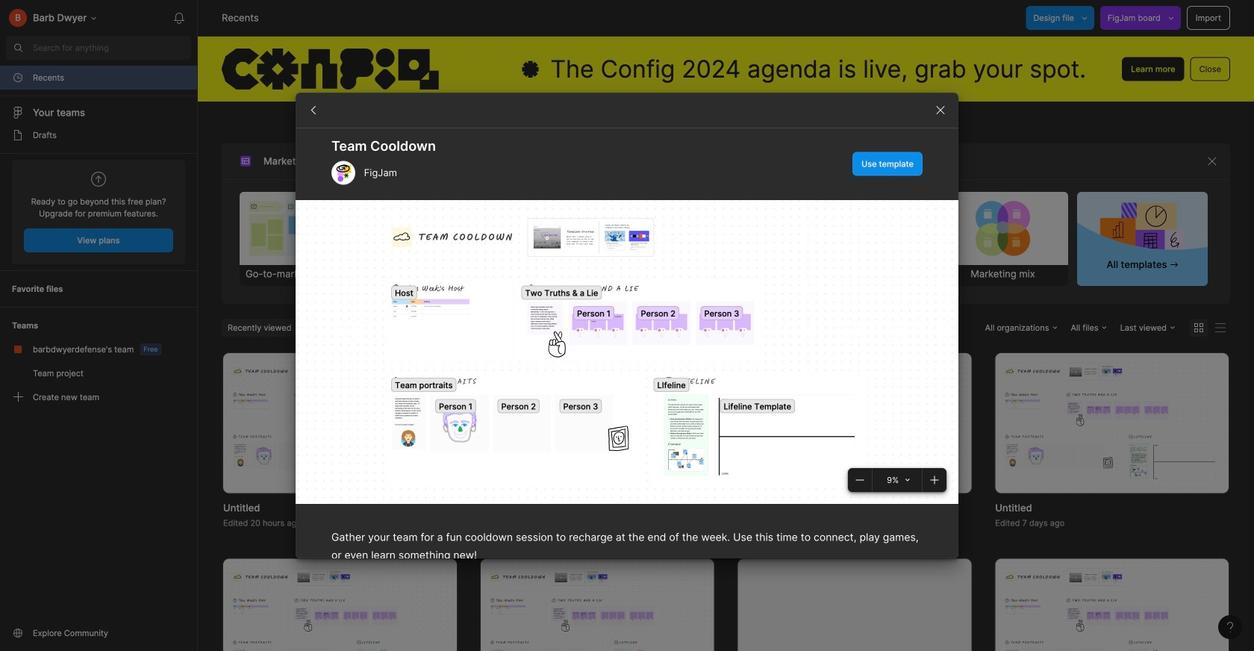 Task type: describe. For each thing, give the bounding box(es) containing it.
recent 16 image
[[12, 72, 24, 84]]

competitor analysis image
[[519, 192, 649, 265]]

go-to-market (gtm) strategy image
[[240, 192, 370, 265]]

community 16 image
[[12, 627, 24, 639]]

marketing funnel image
[[380, 192, 510, 265]]

creative brief template image
[[790, 192, 937, 265]]



Task type: vqa. For each thing, say whether or not it's contained in the screenshot.
Competitor analysis image
yes



Task type: locate. For each thing, give the bounding box(es) containing it.
page 16 image
[[12, 129, 24, 141]]

grid
[[199, 353, 1253, 651]]

select zoom level image
[[906, 478, 910, 482]]

social media planner image
[[659, 192, 789, 265]]

search 32 image
[[6, 36, 30, 60]]

bell 32 image
[[167, 6, 191, 30]]

dialog
[[296, 92, 959, 651]]

marketing mix image
[[938, 192, 1068, 265]]

thumbnail image
[[223, 353, 457, 493], [481, 353, 714, 493], [738, 353, 972, 493], [995, 353, 1229, 493], [223, 559, 457, 651], [481, 559, 714, 651], [738, 559, 972, 651], [995, 559, 1229, 651]]

see all all templates image
[[1100, 202, 1185, 257]]

Search for anything text field
[[33, 42, 191, 54]]



